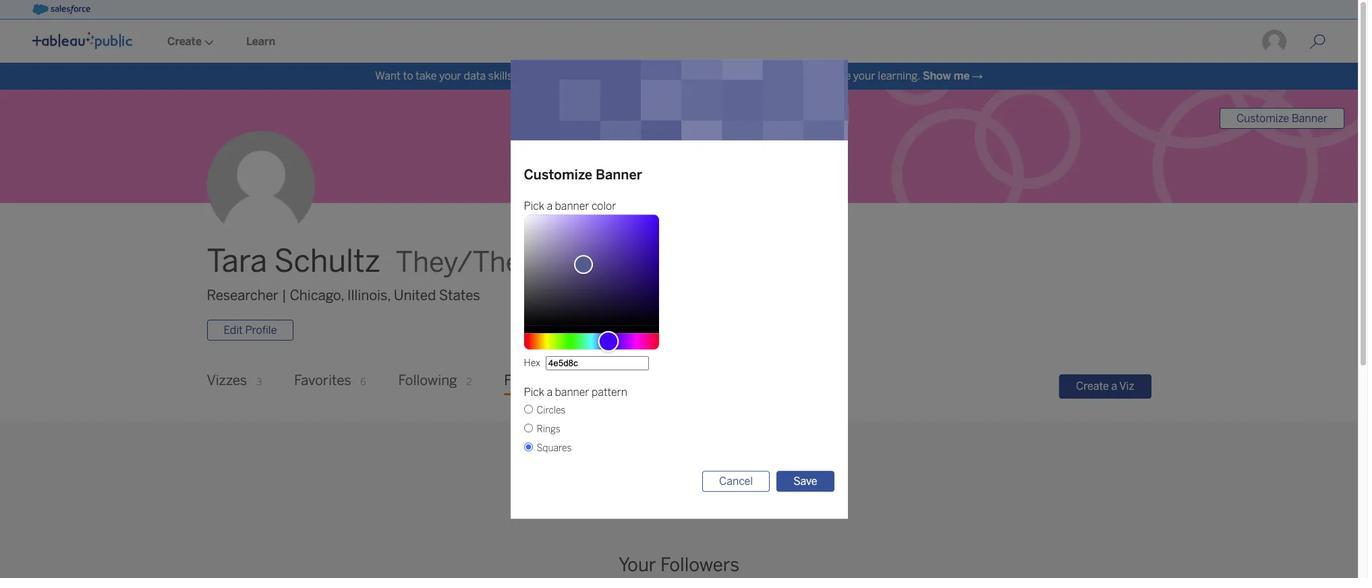Task type: describe. For each thing, give the bounding box(es) containing it.
next
[[546, 70, 568, 82]]

save
[[794, 475, 818, 488]]

illinois,
[[347, 287, 391, 304]]

vizzes
[[207, 373, 247, 389]]

customize banner inside customize banner button
[[1237, 112, 1328, 125]]

cancel button
[[703, 471, 770, 492]]

want to take your data skills to the next level? connect with the tableau community to accelerate your learning. show me →
[[375, 70, 983, 82]]

3
[[256, 377, 262, 388]]

pick for pick a banner pattern
[[524, 386, 545, 399]]

me
[[954, 70, 970, 82]]

show me link
[[923, 70, 970, 82]]

2
[[467, 377, 472, 388]]

2 the from the left
[[668, 70, 684, 82]]

banner for pattern
[[555, 386, 590, 399]]

color slider
[[524, 215, 659, 325]]

data
[[464, 70, 486, 82]]

save button
[[777, 471, 834, 492]]

favorites
[[294, 373, 351, 389]]

→
[[972, 70, 983, 82]]

Hex field
[[546, 357, 649, 371]]

banner for color
[[555, 200, 590, 213]]

chicago,
[[290, 287, 344, 304]]

your
[[619, 554, 656, 576]]

following
[[398, 373, 457, 389]]

pick a banner pattern
[[524, 386, 628, 399]]

3 to from the left
[[787, 70, 797, 82]]

customize inside button
[[1237, 112, 1290, 125]]

your followers
[[619, 554, 740, 576]]

customize banner button
[[1220, 108, 1345, 129]]

tableau
[[686, 70, 724, 82]]

with
[[645, 70, 666, 82]]

states
[[439, 287, 480, 304]]

2 to from the left
[[515, 70, 525, 82]]

viz
[[1120, 380, 1135, 393]]

skills
[[488, 70, 513, 82]]

pick for pick a banner color
[[524, 200, 545, 213]]

1 your from the left
[[439, 70, 461, 82]]

create a viz
[[1076, 380, 1135, 393]]

profile
[[245, 324, 277, 337]]

level?
[[570, 70, 598, 82]]

edit profile button
[[207, 320, 294, 341]]

salesforce logo image
[[32, 4, 90, 15]]

connect
[[600, 70, 642, 82]]

learning.
[[878, 70, 920, 82]]

color image
[[574, 255, 593, 274]]

customize inside dialog
[[524, 167, 593, 183]]

learn
[[246, 35, 275, 48]]

a for pick a banner pattern
[[547, 386, 553, 399]]



Task type: vqa. For each thing, say whether or not it's contained in the screenshot.
second Add Favorite button from the right
no



Task type: locate. For each thing, give the bounding box(es) containing it.
customize banner
[[1237, 112, 1328, 125], [524, 167, 642, 183]]

2 horizontal spatial to
[[787, 70, 797, 82]]

1 pick from the top
[[524, 200, 545, 213]]

1 horizontal spatial the
[[668, 70, 684, 82]]

1 vertical spatial customize banner
[[524, 167, 642, 183]]

tara schultz
[[207, 243, 380, 280]]

customize banner inside customize banner dialog
[[524, 167, 642, 183]]

followers down hex
[[504, 373, 564, 389]]

1 vertical spatial banner
[[596, 167, 642, 183]]

want
[[375, 70, 401, 82]]

0 vertical spatial followers
[[504, 373, 564, 389]]

1 vertical spatial banner
[[555, 386, 590, 399]]

0 vertical spatial pick
[[524, 200, 545, 213]]

the right with
[[668, 70, 684, 82]]

1 to from the left
[[403, 70, 413, 82]]

1 horizontal spatial customize
[[1237, 112, 1290, 125]]

followers
[[504, 373, 564, 389], [661, 554, 740, 576]]

schultz
[[274, 243, 380, 280]]

1 vertical spatial followers
[[661, 554, 740, 576]]

1 horizontal spatial your
[[854, 70, 876, 82]]

banner left 'color'
[[555, 200, 590, 213]]

go to search image
[[1294, 34, 1342, 50]]

banner
[[555, 200, 590, 213], [555, 386, 590, 399]]

tara
[[207, 243, 267, 280]]

color
[[592, 200, 616, 213]]

a inside button
[[1112, 380, 1118, 393]]

a up "circles"
[[547, 386, 553, 399]]

banner up "circles"
[[555, 386, 590, 399]]

pick a banner color
[[524, 200, 616, 213]]

learn link
[[230, 21, 292, 63]]

None radio
[[524, 405, 533, 414], [524, 424, 533, 433], [524, 443, 533, 452], [524, 405, 533, 414], [524, 424, 533, 433], [524, 443, 533, 452]]

1 horizontal spatial customize banner
[[1237, 112, 1328, 125]]

1 vertical spatial customize
[[524, 167, 593, 183]]

0 horizontal spatial customize
[[524, 167, 593, 183]]

1 horizontal spatial to
[[515, 70, 525, 82]]

squares
[[537, 443, 572, 454]]

a for create a viz
[[1112, 380, 1118, 393]]

a
[[547, 200, 553, 213], [1112, 380, 1118, 393], [547, 386, 553, 399]]

your
[[439, 70, 461, 82], [854, 70, 876, 82]]

1 banner from the top
[[555, 200, 590, 213]]

the
[[528, 70, 544, 82], [668, 70, 684, 82]]

followers right your
[[661, 554, 740, 576]]

hex
[[524, 358, 540, 369]]

customize
[[1237, 112, 1290, 125], [524, 167, 593, 183]]

to
[[403, 70, 413, 82], [515, 70, 525, 82], [787, 70, 797, 82]]

edit profile
[[224, 324, 277, 337]]

2 your from the left
[[854, 70, 876, 82]]

accelerate
[[800, 70, 851, 82]]

researcher | chicago, illinois, united states
[[207, 287, 480, 304]]

researcher
[[207, 287, 279, 304]]

your right take
[[439, 70, 461, 82]]

a for pick a banner color
[[547, 200, 553, 213]]

|
[[282, 287, 287, 304]]

your left learning.
[[854, 70, 876, 82]]

0 vertical spatial customize banner
[[1237, 112, 1328, 125]]

0 horizontal spatial customize banner
[[524, 167, 642, 183]]

to left take
[[403, 70, 413, 82]]

0 horizontal spatial your
[[439, 70, 461, 82]]

2 pick from the top
[[524, 386, 545, 399]]

1 vertical spatial pick
[[524, 386, 545, 399]]

to right skills
[[515, 70, 525, 82]]

customize banner dialog
[[332, 59, 1026, 519]]

0 horizontal spatial to
[[403, 70, 413, 82]]

united
[[394, 287, 436, 304]]

community
[[727, 70, 785, 82]]

pattern
[[592, 386, 628, 399]]

create a viz button
[[1059, 374, 1152, 399]]

to left the accelerate
[[787, 70, 797, 82]]

edit
[[224, 324, 243, 337]]

banner inside customize banner button
[[1292, 112, 1328, 125]]

rings
[[537, 424, 561, 435]]

0 horizontal spatial the
[[528, 70, 544, 82]]

2 banner from the top
[[555, 386, 590, 399]]

1 the from the left
[[528, 70, 544, 82]]

logo image
[[32, 32, 132, 49]]

0 vertical spatial banner
[[555, 200, 590, 213]]

pick
[[524, 200, 545, 213], [524, 386, 545, 399]]

6
[[361, 377, 366, 388]]

1 horizontal spatial followers
[[661, 554, 740, 576]]

0 horizontal spatial followers
[[504, 373, 564, 389]]

a left the viz
[[1112, 380, 1118, 393]]

avatar image
[[207, 131, 315, 239]]

show
[[923, 70, 951, 82]]

banner inside customize banner dialog
[[596, 167, 642, 183]]

circles
[[537, 405, 566, 417]]

cancel
[[719, 475, 753, 488]]

1 horizontal spatial banner
[[1292, 112, 1328, 125]]

the left next
[[528, 70, 544, 82]]

a left 'color'
[[547, 200, 553, 213]]

followers link
[[504, 363, 579, 400]]

create
[[1076, 380, 1109, 393]]

banner
[[1292, 112, 1328, 125], [596, 167, 642, 183]]

0 vertical spatial banner
[[1292, 112, 1328, 125]]

0 horizontal spatial banner
[[596, 167, 642, 183]]

take
[[416, 70, 437, 82]]

0 vertical spatial customize
[[1237, 112, 1290, 125]]



